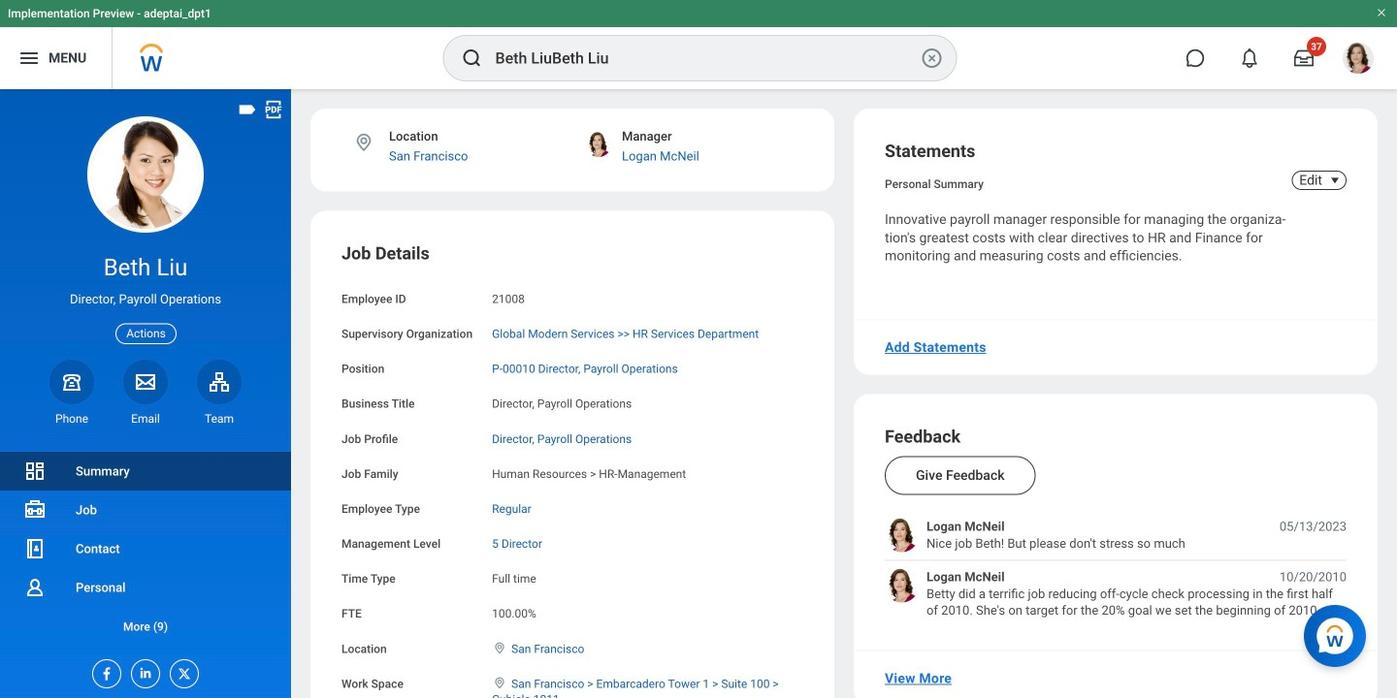 Task type: locate. For each thing, give the bounding box(es) containing it.
1 horizontal spatial list
[[885, 519, 1347, 620]]

banner
[[0, 0, 1398, 89]]

group
[[342, 242, 804, 699]]

full time element
[[492, 569, 537, 586]]

employee's photo (logan mcneil) image
[[885, 519, 919, 553], [885, 569, 919, 603]]

navigation pane region
[[0, 89, 291, 699]]

justify image
[[17, 47, 41, 70]]

notifications large image
[[1241, 49, 1260, 68]]

x circle image
[[921, 47, 944, 70]]

2 vertical spatial location image
[[492, 677, 508, 691]]

1 vertical spatial employee's photo (logan mcneil) image
[[885, 569, 919, 603]]

phone image
[[58, 371, 85, 394]]

phone beth liu element
[[50, 411, 94, 427]]

facebook image
[[93, 661, 115, 682]]

1 vertical spatial location image
[[492, 642, 508, 656]]

summary image
[[23, 460, 47, 483]]

location image
[[353, 132, 375, 153], [492, 642, 508, 656], [492, 677, 508, 691]]

close environment banner image
[[1376, 7, 1388, 18]]

search image
[[461, 47, 484, 70]]

list
[[0, 452, 291, 647], [885, 519, 1347, 620]]

0 vertical spatial employee's photo (logan mcneil) image
[[885, 519, 919, 553]]

caret down image
[[1324, 173, 1347, 188]]

job image
[[23, 499, 47, 522]]

0 vertical spatial location image
[[353, 132, 375, 153]]

mail image
[[134, 371, 157, 394]]

email beth liu element
[[123, 411, 168, 427]]

inbox large image
[[1295, 49, 1314, 68]]

x image
[[171, 661, 192, 682]]



Task type: describe. For each thing, give the bounding box(es) containing it.
Search Workday  search field
[[496, 37, 917, 80]]

team beth liu element
[[197, 411, 242, 427]]

personal summary element
[[885, 174, 984, 191]]

tag image
[[237, 99, 258, 120]]

linkedin image
[[132, 661, 153, 681]]

contact image
[[23, 538, 47, 561]]

profile logan mcneil image
[[1343, 43, 1375, 78]]

view team image
[[208, 371, 231, 394]]

0 horizontal spatial list
[[0, 452, 291, 647]]

2 employee's photo (logan mcneil) image from the top
[[885, 569, 919, 603]]

1 employee's photo (logan mcneil) image from the top
[[885, 519, 919, 553]]

view printable version (pdf) image
[[263, 99, 284, 120]]

personal image
[[23, 577, 47, 600]]



Task type: vqa. For each thing, say whether or not it's contained in the screenshot.
Overview LINK
no



